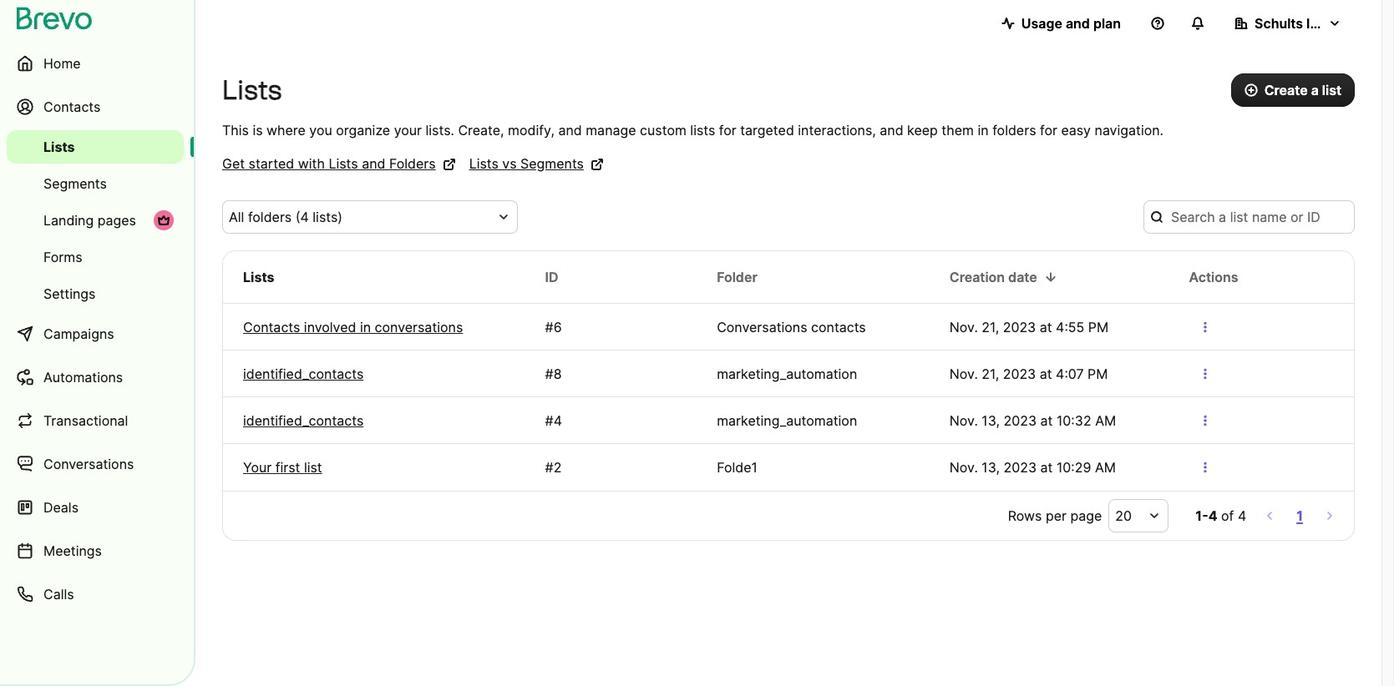 Task type: vqa. For each thing, say whether or not it's contained in the screenshot.


Task type: describe. For each thing, give the bounding box(es) containing it.
get
[[222, 155, 245, 172]]

nov. 13, 2023 at 10:29 am
[[950, 459, 1116, 476]]

1 for from the left
[[719, 122, 737, 139]]

2023 for 10:32
[[1004, 412, 1037, 429]]

21, for nov. 21, 2023 at 4:07 pm
[[982, 365, 999, 382]]

contacts
[[811, 319, 866, 335]]

automations
[[43, 369, 123, 386]]

conversations contacts
[[717, 319, 866, 335]]

id
[[545, 269, 558, 286]]

pm for nov. 21, 2023 at 4:55 pm
[[1088, 319, 1109, 335]]

2023 for 10:29
[[1004, 459, 1037, 476]]

2
[[554, 459, 562, 476]]

vs
[[502, 155, 517, 172]]

your
[[243, 459, 272, 476]]

get started with lists and folders link
[[222, 154, 456, 174]]

schults inc
[[1255, 15, 1326, 32]]

identified_contacts link for # 8
[[243, 364, 505, 384]]

usage and plan
[[1021, 15, 1121, 32]]

2 for from the left
[[1040, 122, 1057, 139]]

first
[[275, 459, 300, 476]]

# for 6
[[545, 319, 554, 335]]

2023 for 4:07
[[1003, 365, 1036, 382]]

list for your first list
[[304, 459, 322, 476]]

rows
[[1008, 508, 1042, 525]]

custom
[[640, 122, 687, 139]]

# 2
[[545, 459, 562, 476]]

folders
[[389, 155, 436, 172]]

10:32
[[1057, 412, 1091, 429]]

campaigns
[[43, 326, 114, 342]]

create
[[1264, 82, 1308, 99]]

identified_contacts link for # 4
[[243, 411, 505, 431]]

landing pages link
[[7, 204, 184, 237]]

meetings link
[[7, 531, 184, 571]]

create a list button
[[1231, 74, 1355, 107]]

marketing_automation for nov. 21, 2023 at 4:07 pm
[[717, 365, 857, 382]]

nov. for nov. 21, 2023 at 4:07 pm
[[950, 365, 978, 382]]

lists vs segments link
[[469, 154, 604, 174]]

plan
[[1093, 15, 1121, 32]]

get started with lists and folders
[[222, 155, 436, 172]]

a
[[1311, 82, 1319, 99]]

lists down the "all"
[[243, 269, 274, 286]]

6
[[554, 319, 562, 335]]

meetings
[[43, 543, 102, 560]]

with
[[298, 155, 325, 172]]

lists left vs
[[469, 155, 499, 172]]

segments inside segments "link"
[[43, 175, 107, 192]]

folders inside all folders (4 lists) popup button
[[248, 209, 292, 226]]

home link
[[7, 43, 184, 84]]

page
[[1070, 508, 1102, 525]]

forms link
[[7, 241, 184, 274]]

nov. for nov. 13, 2023 at 10:32 am
[[950, 412, 978, 429]]

settings link
[[7, 277, 184, 311]]

4:07
[[1056, 365, 1084, 382]]

create a list
[[1264, 82, 1341, 99]]

and down organize
[[362, 155, 385, 172]]

lists)
[[313, 209, 343, 226]]

4 for #
[[554, 412, 562, 429]]

marketing_automation for nov. 13, 2023 at 10:32 am
[[717, 412, 857, 429]]

and right modify,
[[558, 122, 582, 139]]

at for 4:07
[[1040, 365, 1052, 382]]

this
[[222, 122, 249, 139]]

contacts link
[[7, 87, 184, 127]]

nov. 13, 2023 at 10:32 am
[[950, 412, 1116, 429]]

1 vertical spatial in
[[360, 319, 371, 335]]

nov. for nov. 21, 2023 at 4:55 pm
[[950, 319, 978, 335]]

2 horizontal spatial 4
[[1238, 508, 1246, 525]]

easy
[[1061, 122, 1091, 139]]

0 vertical spatial folders
[[992, 122, 1036, 139]]

all folders (4 lists) button
[[222, 200, 518, 234]]

conversations link
[[7, 444, 184, 484]]

am for nov. 13, 2023 at 10:29 am
[[1095, 459, 1116, 476]]

identified_contacts for # 4
[[243, 412, 364, 429]]

campaigns link
[[7, 314, 184, 354]]

all
[[229, 209, 244, 226]]

rows per page
[[1008, 508, 1102, 525]]

targeted
[[740, 122, 794, 139]]

pages
[[97, 212, 136, 229]]

where
[[266, 122, 306, 139]]

contacts involved in conversations
[[243, 319, 463, 335]]

10:29
[[1057, 459, 1091, 476]]

20
[[1115, 508, 1132, 525]]

at for 4:55
[[1040, 319, 1052, 335]]

creation
[[950, 269, 1005, 286]]

your first list link
[[243, 458, 505, 478]]

you
[[309, 122, 332, 139]]

list for create a list
[[1322, 82, 1341, 99]]

pm for nov. 21, 2023 at 4:07 pm
[[1088, 365, 1108, 382]]

# for 4
[[545, 412, 554, 429]]

deals
[[43, 500, 79, 516]]

nov. for nov. 13, 2023 at 10:29 am
[[950, 459, 978, 476]]

# for 8
[[545, 365, 554, 382]]

# 8
[[545, 365, 562, 382]]

20 button
[[1109, 500, 1169, 533]]

conversations
[[375, 319, 463, 335]]

all folders (4 lists)
[[229, 209, 343, 226]]

lists.
[[426, 122, 454, 139]]

create,
[[458, 122, 504, 139]]



Task type: locate. For each thing, give the bounding box(es) containing it.
none field inside all folders (4 lists) popup button
[[229, 207, 491, 227]]

this is where you organize your lists. create, modify, and manage custom lists for targeted interactions, and keep them in folders for easy navigation.
[[222, 122, 1164, 139]]

2 21, from the top
[[982, 365, 999, 382]]

1 pm from the top
[[1088, 319, 1109, 335]]

4 nov. from the top
[[950, 459, 978, 476]]

8
[[554, 365, 562, 382]]

at for 10:29
[[1040, 459, 1053, 476]]

for left easy
[[1040, 122, 1057, 139]]

settings
[[43, 286, 96, 302]]

1 21, from the top
[[982, 319, 999, 335]]

4 left of
[[1208, 508, 1217, 525]]

landing pages
[[43, 212, 136, 229]]

0 horizontal spatial segments
[[43, 175, 107, 192]]

1 vertical spatial pm
[[1088, 365, 1108, 382]]

0 vertical spatial contacts
[[43, 99, 101, 115]]

lists up is
[[222, 74, 282, 106]]

at left 4:07
[[1040, 365, 1052, 382]]

identified_contacts for # 8
[[243, 365, 364, 382]]

conversations for conversations contacts
[[717, 319, 807, 335]]

folders right them
[[992, 122, 1036, 139]]

calls
[[43, 586, 74, 603]]

contacts left involved
[[243, 319, 300, 335]]

2 identified_contacts link from the top
[[243, 411, 505, 431]]

contacts for contacts involved in conversations
[[243, 319, 300, 335]]

your first list
[[243, 459, 322, 476]]

deals link
[[7, 488, 184, 528]]

1 vertical spatial list
[[304, 459, 322, 476]]

at left 10:29
[[1040, 459, 1053, 476]]

1-4 of 4
[[1196, 508, 1246, 525]]

4:55
[[1056, 319, 1084, 335]]

1 identified_contacts link from the top
[[243, 364, 505, 384]]

0 horizontal spatial conversations
[[43, 456, 134, 473]]

usage
[[1021, 15, 1062, 32]]

schults
[[1255, 15, 1303, 32]]

21, down nov. 21, 2023 at 4:55 pm
[[982, 365, 999, 382]]

# down # 4
[[545, 459, 554, 476]]

at left 4:55
[[1040, 319, 1052, 335]]

1 button
[[1293, 505, 1306, 528]]

1 horizontal spatial in
[[978, 122, 989, 139]]

conversations for conversations
[[43, 456, 134, 473]]

1 vertical spatial am
[[1095, 459, 1116, 476]]

your
[[394, 122, 422, 139]]

0 horizontal spatial folders
[[248, 209, 292, 226]]

lists right with
[[329, 155, 358, 172]]

3 # from the top
[[545, 412, 554, 429]]

nov. 21, 2023 at 4:07 pm
[[950, 365, 1108, 382]]

list
[[1322, 82, 1341, 99], [304, 459, 322, 476]]

1 horizontal spatial folders
[[992, 122, 1036, 139]]

am right 10:29
[[1095, 459, 1116, 476]]

marketing_automation down conversations contacts
[[717, 365, 857, 382]]

#
[[545, 319, 554, 335], [545, 365, 554, 382], [545, 412, 554, 429], [545, 459, 554, 476]]

pm
[[1088, 319, 1109, 335], [1088, 365, 1108, 382]]

calls link
[[7, 575, 184, 615]]

0 vertical spatial 13,
[[982, 412, 1000, 429]]

2 13, from the top
[[982, 459, 1000, 476]]

13, down nov. 21, 2023 at 4:07 pm at the bottom
[[982, 412, 1000, 429]]

0 vertical spatial identified_contacts
[[243, 365, 364, 382]]

# up # 8
[[545, 319, 554, 335]]

dialog
[[1382, 0, 1394, 687], [1382, 0, 1394, 687]]

0 vertical spatial marketing_automation
[[717, 365, 857, 382]]

forms
[[43, 249, 82, 266]]

lists vs segments
[[469, 155, 584, 172]]

interactions,
[[798, 122, 876, 139]]

1 nov. from the top
[[950, 319, 978, 335]]

lists
[[690, 122, 715, 139]]

0 vertical spatial identified_contacts link
[[243, 364, 505, 384]]

1 vertical spatial conversations
[[43, 456, 134, 473]]

list right a
[[1322, 82, 1341, 99]]

# 4
[[545, 412, 562, 429]]

schults inc button
[[1221, 7, 1355, 40]]

actions
[[1189, 269, 1238, 286]]

0 horizontal spatial 4
[[554, 412, 562, 429]]

folde1
[[717, 459, 758, 476]]

pm right 4:07
[[1088, 365, 1108, 382]]

am right 10:32
[[1095, 412, 1116, 429]]

contacts for contacts
[[43, 99, 101, 115]]

13,
[[982, 412, 1000, 429], [982, 459, 1000, 476]]

modify,
[[508, 122, 555, 139]]

(4
[[295, 209, 309, 226]]

lists
[[222, 74, 282, 106], [43, 139, 75, 155], [329, 155, 358, 172], [469, 155, 499, 172], [243, 269, 274, 286]]

1 marketing_automation from the top
[[717, 365, 857, 382]]

# 6
[[545, 319, 562, 335]]

nov. 21, 2023 at 4:55 pm
[[950, 319, 1109, 335]]

am for nov. 13, 2023 at 10:32 am
[[1095, 412, 1116, 429]]

1 horizontal spatial conversations
[[717, 319, 807, 335]]

4 right of
[[1238, 508, 1246, 525]]

1 vertical spatial identified_contacts link
[[243, 411, 505, 431]]

0 vertical spatial list
[[1322, 82, 1341, 99]]

transactional link
[[7, 401, 184, 441]]

1 vertical spatial segments
[[43, 175, 107, 192]]

date
[[1008, 269, 1037, 286]]

at left 10:32
[[1040, 412, 1053, 429]]

1 # from the top
[[545, 319, 554, 335]]

usage and plan button
[[988, 7, 1134, 40]]

transactional
[[43, 413, 128, 429]]

0 vertical spatial conversations
[[717, 319, 807, 335]]

3 nov. from the top
[[950, 412, 978, 429]]

21, down the creation date
[[982, 319, 999, 335]]

list right first
[[304, 459, 322, 476]]

identified_contacts link up your first list 'link'
[[243, 411, 505, 431]]

1 horizontal spatial for
[[1040, 122, 1057, 139]]

# down # 6
[[545, 365, 554, 382]]

0 horizontal spatial list
[[304, 459, 322, 476]]

2023 up rows in the bottom of the page
[[1004, 459, 1037, 476]]

and inside button
[[1066, 15, 1090, 32]]

2 marketing_automation from the top
[[717, 412, 857, 429]]

home
[[43, 55, 81, 72]]

4 for 1-
[[1208, 508, 1217, 525]]

contacts down home
[[43, 99, 101, 115]]

2 # from the top
[[545, 365, 554, 382]]

contacts
[[43, 99, 101, 115], [243, 319, 300, 335]]

1 vertical spatial contacts
[[243, 319, 300, 335]]

1 horizontal spatial contacts
[[243, 319, 300, 335]]

segments link
[[7, 167, 184, 200]]

# for 2
[[545, 459, 554, 476]]

at for 10:32
[[1040, 412, 1053, 429]]

inc
[[1306, 15, 1326, 32]]

2023 up nov. 21, 2023 at 4:07 pm at the bottom
[[1003, 319, 1036, 335]]

identified_contacts down involved
[[243, 365, 364, 382]]

folders left (4
[[248, 209, 292, 226]]

folders
[[992, 122, 1036, 139], [248, 209, 292, 226]]

am
[[1095, 412, 1116, 429], [1095, 459, 1116, 476]]

0 horizontal spatial for
[[719, 122, 737, 139]]

segments inside lists vs segments link
[[520, 155, 584, 172]]

0 horizontal spatial contacts
[[43, 99, 101, 115]]

0 horizontal spatial in
[[360, 319, 371, 335]]

1 vertical spatial identified_contacts
[[243, 412, 364, 429]]

1 vertical spatial marketing_automation
[[717, 412, 857, 429]]

4 down 8
[[554, 412, 562, 429]]

21, for nov. 21, 2023 at 4:55 pm
[[982, 319, 999, 335]]

13, for nov. 13, 2023 at 10:29 am
[[982, 459, 1000, 476]]

# down # 8
[[545, 412, 554, 429]]

segments down modify,
[[520, 155, 584, 172]]

2 identified_contacts from the top
[[243, 412, 364, 429]]

started
[[249, 155, 294, 172]]

identified_contacts up first
[[243, 412, 364, 429]]

landing
[[43, 212, 94, 229]]

automations link
[[7, 358, 184, 398]]

0 vertical spatial segments
[[520, 155, 584, 172]]

1 horizontal spatial 4
[[1208, 508, 1217, 525]]

pm right 4:55
[[1088, 319, 1109, 335]]

0 vertical spatial 21,
[[982, 319, 999, 335]]

marketing_automation up folde1
[[717, 412, 857, 429]]

and left plan
[[1066, 15, 1090, 32]]

for right lists
[[719, 122, 737, 139]]

list inside 'link'
[[304, 459, 322, 476]]

in right involved
[[360, 319, 371, 335]]

0 vertical spatial in
[[978, 122, 989, 139]]

13, for nov. 13, 2023 at 10:32 am
[[982, 412, 1000, 429]]

identified_contacts
[[243, 365, 364, 382], [243, 412, 364, 429]]

2023 down nov. 21, 2023 at 4:55 pm
[[1003, 365, 1036, 382]]

in
[[978, 122, 989, 139], [360, 319, 371, 335]]

21,
[[982, 319, 999, 335], [982, 365, 999, 382]]

marketing_automation
[[717, 365, 857, 382], [717, 412, 857, 429]]

1 horizontal spatial segments
[[520, 155, 584, 172]]

13, down 'nov. 13, 2023 at 10:32 am'
[[982, 459, 1000, 476]]

1 vertical spatial 13,
[[982, 459, 1000, 476]]

4 # from the top
[[545, 459, 554, 476]]

1 identified_contacts from the top
[[243, 365, 364, 382]]

organize
[[336, 122, 390, 139]]

2 nov. from the top
[[950, 365, 978, 382]]

conversations down folder
[[717, 319, 807, 335]]

2 pm from the top
[[1088, 365, 1108, 382]]

is
[[253, 122, 263, 139]]

lists up segments "link" in the top left of the page
[[43, 139, 75, 155]]

0 vertical spatial pm
[[1088, 319, 1109, 335]]

left___rvooi image
[[157, 214, 170, 227]]

conversations down transactional
[[43, 456, 134, 473]]

1 13, from the top
[[982, 412, 1000, 429]]

segments up landing
[[43, 175, 107, 192]]

4
[[554, 412, 562, 429], [1208, 508, 1217, 525], [1238, 508, 1246, 525]]

at
[[1040, 319, 1052, 335], [1040, 365, 1052, 382], [1040, 412, 1053, 429], [1040, 459, 1053, 476]]

1-
[[1196, 508, 1208, 525]]

1 vertical spatial 21,
[[982, 365, 999, 382]]

folder
[[717, 269, 757, 286]]

0 vertical spatial am
[[1095, 412, 1116, 429]]

2023 for 4:55
[[1003, 319, 1036, 335]]

creation date
[[950, 269, 1037, 286]]

conversations inside conversations link
[[43, 456, 134, 473]]

per
[[1046, 508, 1067, 525]]

involved
[[304, 319, 356, 335]]

2023
[[1003, 319, 1036, 335], [1003, 365, 1036, 382], [1004, 412, 1037, 429], [1004, 459, 1037, 476]]

1
[[1296, 508, 1303, 525]]

1 horizontal spatial list
[[1322, 82, 1341, 99]]

in right them
[[978, 122, 989, 139]]

segments
[[520, 155, 584, 172], [43, 175, 107, 192]]

keep
[[907, 122, 938, 139]]

None field
[[229, 207, 491, 227]]

Search a list name or ID search field
[[1144, 200, 1355, 234]]

2023 down nov. 21, 2023 at 4:07 pm at the bottom
[[1004, 412, 1037, 429]]

identified_contacts link
[[243, 364, 505, 384], [243, 411, 505, 431]]

identified_contacts link down contacts involved in conversations link
[[243, 364, 505, 384]]

list inside 'button'
[[1322, 82, 1341, 99]]

1 vertical spatial folders
[[248, 209, 292, 226]]

and left keep
[[880, 122, 903, 139]]

them
[[942, 122, 974, 139]]



